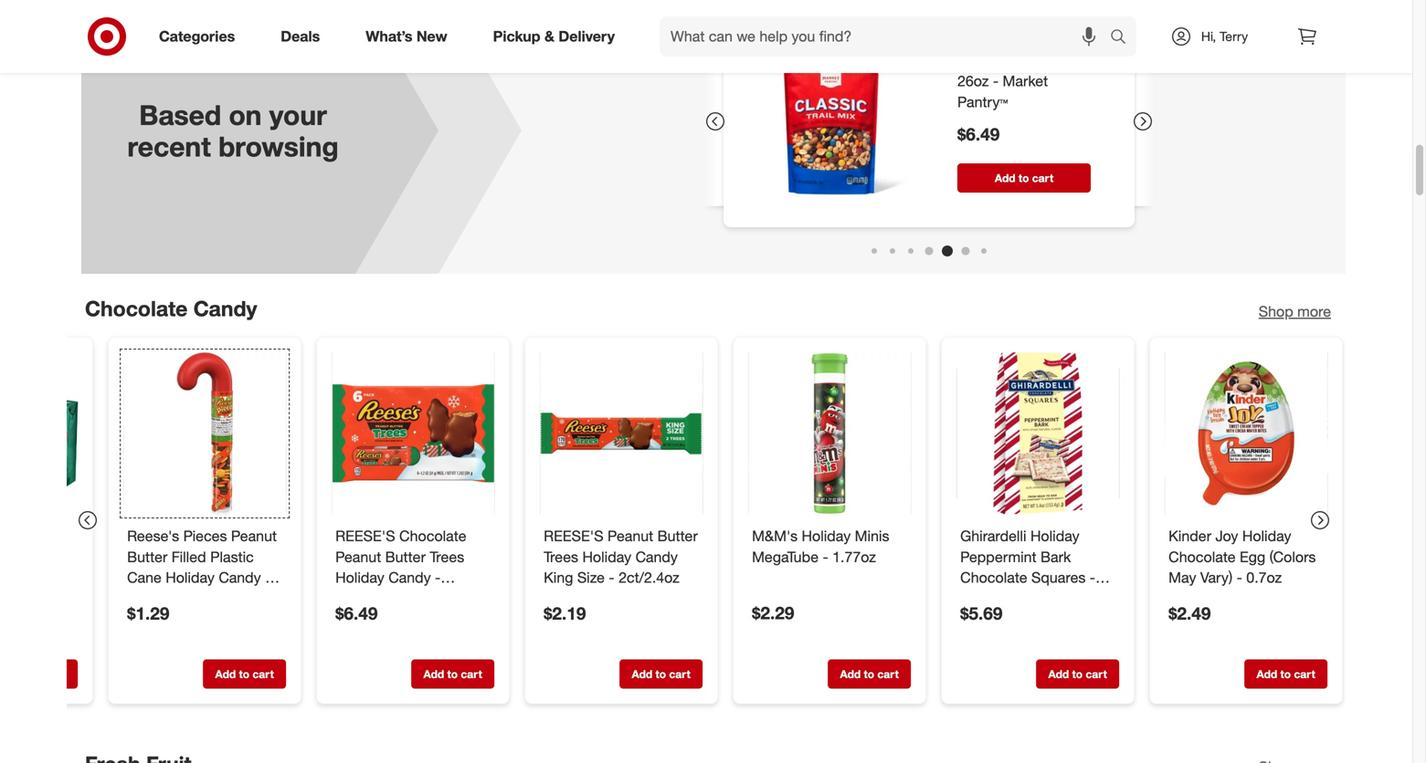 Task type: describe. For each thing, give the bounding box(es) containing it.
delivery
[[559, 27, 615, 45]]

holiday inside reese's pieces peanut butter filled plastic cane holiday candy - 1.4oz $1.29
[[166, 569, 215, 587]]

reese's
[[127, 528, 179, 545]]

peppermint
[[960, 548, 1037, 566]]

add to cart button for $5.69
[[1036, 660, 1119, 689]]

candy inside reese's pieces peanut butter filled plastic cane holiday candy - 1.4oz $1.29
[[219, 569, 261, 587]]

kinder joy holiday chocolate egg (colors may vary) - 0.7oz link
[[1169, 526, 1324, 589]]

to for $1.29
[[239, 668, 250, 681]]

cart for $1.29
[[253, 668, 274, 681]]

5.4oz
[[960, 590, 996, 608]]

chocolate inside kinder joy holiday chocolate egg (colors may vary) - 0.7oz
[[1169, 548, 1236, 566]]

$6.49 inside reese's chocolate peanut butter trees holiday candy - 6ct/1.2oz $6.49
[[335, 603, 378, 624]]

0.7oz
[[1247, 569, 1282, 587]]

to for $2.49
[[1281, 668, 1291, 681]]

reese's pieces peanut butter filled plastic cane holiday candy - 1.4oz link
[[127, 526, 282, 608]]

on
[[229, 98, 262, 132]]

to for $5.69
[[1072, 668, 1083, 681]]

butter for $6.49
[[385, 548, 426, 566]]

m&m's holiday minis megatube - 1.77oz
[[752, 528, 890, 566]]

hi,
[[1202, 28, 1216, 44]]

chocolate candy
[[85, 296, 257, 322]]

shop
[[1259, 303, 1294, 321]]

reese's peanut butter trees holiday candy king size - 2ct/2.4oz link
[[544, 526, 699, 589]]

size
[[577, 569, 605, 587]]

vary)
[[1201, 569, 1233, 587]]

filled
[[172, 548, 206, 566]]

bark
[[1041, 548, 1071, 566]]

add for $5.69
[[1048, 668, 1069, 681]]

browsing
[[218, 130, 339, 163]]

shop more
[[1259, 303, 1331, 321]]

$2.49
[[1169, 603, 1211, 624]]

megatube
[[752, 548, 819, 566]]

kinder
[[1169, 528, 1212, 545]]

add for $2.49
[[1257, 668, 1278, 681]]

add to cart button for $1.29
[[203, 660, 286, 689]]

search
[[1102, 29, 1146, 47]]

cart for $6.49
[[461, 668, 482, 681]]

based
[[139, 98, 221, 132]]

kinder joy holiday chocolate egg (colors may vary) - 0.7oz
[[1169, 528, 1316, 587]]

ghirardelli
[[960, 528, 1027, 545]]

search button
[[1102, 16, 1146, 60]]

classic trail mix - 26oz - market pantry™ link
[[958, 50, 1091, 113]]

ghirardelli holiday peppermint bark chocolate squares - 5.4oz $5.69
[[960, 528, 1096, 624]]

add for $2.19
[[632, 668, 653, 681]]

add to cart button for $2.29
[[828, 660, 911, 689]]

holiday inside kinder joy holiday chocolate egg (colors may vary) - 0.7oz
[[1243, 528, 1292, 545]]

to for $6.49
[[447, 668, 458, 681]]

holiday inside ghirardelli holiday peppermint bark chocolate squares - 5.4oz $5.69
[[1031, 528, 1080, 545]]

based on your recent browsing
[[127, 98, 339, 163]]

holiday inside the reese's peanut butter trees holiday candy king size - 2ct/2.4oz
[[582, 548, 632, 566]]

add to cart button for $2.49
[[1245, 660, 1328, 689]]

shop more button
[[1259, 302, 1331, 322]]

$6.49 inside the '$6.49 add to cart'
[[958, 124, 1000, 145]]

candy inside the reese's peanut butter trees holiday candy king size - 2ct/2.4oz
[[636, 548, 678, 566]]

cart for $2.49
[[1294, 668, 1316, 681]]

mix
[[1038, 52, 1062, 69]]

trees inside the reese's peanut butter trees holiday candy king size - 2ct/2.4oz
[[544, 548, 578, 566]]

may
[[1169, 569, 1197, 587]]

candy inside reese's chocolate peanut butter trees holiday candy - 6ct/1.2oz $6.49
[[389, 569, 431, 587]]

categories
[[159, 27, 235, 45]]

add to cart button for $2.19
[[620, 660, 703, 689]]

to for $2.29
[[864, 668, 875, 681]]

joy
[[1216, 528, 1238, 545]]

butter for -
[[127, 548, 168, 566]]

add for $2.29
[[840, 668, 861, 681]]

reese's for $6.49
[[335, 528, 395, 545]]

- inside reese's chocolate peanut butter trees holiday candy - 6ct/1.2oz $6.49
[[435, 569, 441, 587]]

add to cart button for $6.49
[[411, 660, 494, 689]]

6ct/1.2oz
[[335, 590, 396, 608]]

- inside reese's pieces peanut butter filled plastic cane holiday candy - 1.4oz $1.29
[[265, 569, 271, 587]]



Task type: vqa. For each thing, say whether or not it's contained in the screenshot.
$6.49
yes



Task type: locate. For each thing, give the bounding box(es) containing it.
0 horizontal spatial butter
[[127, 548, 168, 566]]

classic
[[958, 52, 1005, 69]]

reese's pieces peanut butter filled plastic cane holiday candy - 1.4oz image
[[123, 353, 286, 515], [123, 353, 286, 515]]

$1.29
[[127, 603, 169, 624]]

ghirardelli holiday peppermint bark chocolate squares - 5.4oz image
[[957, 353, 1119, 515], [957, 353, 1119, 515]]

reese's chocolate peanut butter trees holiday candy - 6ct/1.2oz image
[[332, 353, 494, 515], [332, 353, 494, 515]]

deals
[[281, 27, 320, 45]]

holiday up 6ct/1.2oz in the bottom left of the page
[[335, 569, 385, 587]]

butter
[[658, 528, 698, 545], [127, 548, 168, 566], [385, 548, 426, 566]]

new
[[417, 27, 447, 45]]

to inside the '$6.49 add to cart'
[[1019, 172, 1029, 185]]

peanut for -
[[231, 528, 277, 545]]

1 horizontal spatial $6.49
[[958, 124, 1000, 145]]

$2.19
[[544, 603, 586, 624]]

holiday inside reese's chocolate peanut butter trees holiday candy - 6ct/1.2oz $6.49
[[335, 569, 385, 587]]

trees
[[430, 548, 464, 566], [544, 548, 578, 566]]

1 add to cart from the left
[[215, 668, 274, 681]]

add for $6.49
[[423, 668, 444, 681]]

plastic
[[210, 548, 254, 566]]

peanut inside reese's chocolate peanut butter trees holiday candy - 6ct/1.2oz $6.49
[[335, 548, 381, 566]]

reese's
[[335, 528, 395, 545], [544, 528, 604, 545]]

- inside ghirardelli holiday peppermint bark chocolate squares - 5.4oz $5.69
[[1090, 569, 1096, 587]]

squares
[[1032, 569, 1086, 587]]

reese's peanut butter trees holiday candy king size - 2ct/2.4oz
[[544, 528, 698, 587]]

peanut inside reese's pieces peanut butter filled plastic cane holiday candy - 1.4oz $1.29
[[231, 528, 277, 545]]

reese's peanut butter trees holiday candy king size - 2ct/2.4oz image
[[540, 353, 703, 515], [540, 353, 703, 515]]

(colors
[[1270, 548, 1316, 566]]

add inside the '$6.49 add to cart'
[[995, 172, 1016, 185]]

pickup
[[493, 27, 541, 45]]

peanut up 6ct/1.2oz in the bottom left of the page
[[335, 548, 381, 566]]

peanut up 2ct/2.4oz
[[608, 528, 653, 545]]

2 add to cart from the left
[[423, 668, 482, 681]]

reese's pieces peanut butter filled plastic cane holiday candy - 1.4oz $1.29
[[127, 528, 277, 624]]

pieces
[[183, 528, 227, 545]]

what's new
[[366, 27, 447, 45]]

holiday up '1.77oz'
[[802, 528, 851, 545]]

holiday
[[802, 528, 851, 545], [1031, 528, 1080, 545], [1243, 528, 1292, 545], [582, 548, 632, 566], [166, 569, 215, 587], [335, 569, 385, 587]]

0 horizontal spatial $6.49
[[335, 603, 378, 624]]

pantry™
[[958, 93, 1008, 111]]

to
[[1019, 172, 1029, 185], [239, 668, 250, 681], [447, 668, 458, 681], [656, 668, 666, 681], [864, 668, 875, 681], [1072, 668, 1083, 681], [1281, 668, 1291, 681]]

reese's for 2ct/2.4oz
[[544, 528, 604, 545]]

trail
[[1009, 52, 1034, 69]]

&
[[545, 27, 555, 45]]

$6.49
[[958, 124, 1000, 145], [335, 603, 378, 624]]

chocolate inside ghirardelli holiday peppermint bark chocolate squares - 5.4oz $5.69
[[960, 569, 1028, 587]]

pickup & delivery
[[493, 27, 615, 45]]

cart for $5.69
[[1086, 668, 1107, 681]]

ghirardelli holiday peppermint bark chocolate squares - 5.4oz link
[[960, 526, 1116, 608]]

$2.29
[[752, 603, 794, 624]]

king
[[544, 569, 573, 587]]

- inside the reese's peanut butter trees holiday candy king size - 2ct/2.4oz
[[609, 569, 615, 587]]

reese's chocolate peanut butter trees holiday candy - 6ct/1.2oz $6.49
[[335, 528, 466, 624]]

0 vertical spatial $6.49
[[958, 124, 1000, 145]]

1 vertical spatial $6.49
[[335, 603, 378, 624]]

1.4oz
[[127, 590, 163, 608]]

1 horizontal spatial peanut
[[335, 548, 381, 566]]

holiday inside m&m's holiday minis megatube - 1.77oz
[[802, 528, 851, 545]]

butter inside reese's pieces peanut butter filled plastic cane holiday candy - 1.4oz $1.29
[[127, 548, 168, 566]]

add to cart for $2.29
[[840, 668, 899, 681]]

cart
[[1032, 172, 1054, 185], [253, 668, 274, 681], [461, 668, 482, 681], [669, 668, 691, 681], [878, 668, 899, 681], [1086, 668, 1107, 681], [1294, 668, 1316, 681]]

add for $1.29
[[215, 668, 236, 681]]

5 add to cart from the left
[[1048, 668, 1107, 681]]

kinder joy holiday chocolate egg (colors may vary) - 0.7oz image
[[1165, 353, 1328, 515], [1165, 353, 1328, 515]]

cart for $2.19
[[669, 668, 691, 681]]

reese's up 6ct/1.2oz in the bottom left of the page
[[335, 528, 395, 545]]

2 reese's from the left
[[544, 528, 604, 545]]

-
[[1066, 52, 1072, 69], [993, 72, 999, 90], [823, 548, 828, 566], [265, 569, 271, 587], [435, 569, 441, 587], [609, 569, 615, 587], [1090, 569, 1096, 587], [1237, 569, 1243, 587]]

- inside m&m's holiday minis megatube - 1.77oz
[[823, 548, 828, 566]]

egg
[[1240, 548, 1266, 566]]

butter up 6ct/1.2oz in the bottom left of the page
[[385, 548, 426, 566]]

1.77oz
[[833, 548, 876, 566]]

cane
[[127, 569, 162, 587]]

3 add to cart from the left
[[632, 668, 691, 681]]

trees inside reese's chocolate peanut butter trees holiday candy - 6ct/1.2oz $6.49
[[430, 548, 464, 566]]

peanut up plastic
[[231, 528, 277, 545]]

what's
[[366, 27, 412, 45]]

recent
[[127, 130, 211, 163]]

holiday up size
[[582, 548, 632, 566]]

m&m's holiday minis megatube - 1.77oz image
[[748, 353, 911, 515], [748, 353, 911, 515]]

add to cart for $2.19
[[632, 668, 691, 681]]

andes holiday crème de menthe thins - 4.67oz image
[[0, 353, 78, 515], [0, 353, 78, 515]]

26oz
[[958, 72, 989, 90]]

0 horizontal spatial trees
[[430, 548, 464, 566]]

0 horizontal spatial reese's
[[335, 528, 395, 545]]

pickup & delivery link
[[478, 16, 638, 57]]

0 horizontal spatial peanut
[[231, 528, 277, 545]]

add to cart button
[[958, 164, 1091, 193], [203, 660, 286, 689], [411, 660, 494, 689], [620, 660, 703, 689], [828, 660, 911, 689], [1036, 660, 1119, 689], [1245, 660, 1328, 689]]

chocolate
[[85, 296, 188, 322], [399, 528, 466, 545], [1169, 548, 1236, 566], [960, 569, 1028, 587]]

candy
[[193, 296, 257, 322], [636, 548, 678, 566], [219, 569, 261, 587], [389, 569, 431, 587]]

6 add to cart from the left
[[1257, 668, 1316, 681]]

what's new link
[[350, 16, 470, 57]]

2ct/2.4oz
[[619, 569, 680, 587]]

butter up cane
[[127, 548, 168, 566]]

more
[[1298, 303, 1331, 321]]

add
[[995, 172, 1016, 185], [215, 668, 236, 681], [423, 668, 444, 681], [632, 668, 653, 681], [840, 668, 861, 681], [1048, 668, 1069, 681], [1257, 668, 1278, 681]]

reese's inside reese's chocolate peanut butter trees holiday candy - 6ct/1.2oz $6.49
[[335, 528, 395, 545]]

m&m's holiday minis megatube - 1.77oz link
[[752, 526, 907, 568]]

to for $2.19
[[656, 668, 666, 681]]

categories link
[[143, 16, 258, 57]]

butter inside reese's chocolate peanut butter trees holiday candy - 6ct/1.2oz $6.49
[[385, 548, 426, 566]]

1 reese's from the left
[[335, 528, 395, 545]]

chocolate inside reese's chocolate peanut butter trees holiday candy - 6ct/1.2oz $6.49
[[399, 528, 466, 545]]

peanut
[[231, 528, 277, 545], [608, 528, 653, 545], [335, 548, 381, 566]]

add to cart for $6.49
[[423, 668, 482, 681]]

reese's chocolate peanut butter trees holiday candy - 6ct/1.2oz link
[[335, 526, 491, 608]]

terry
[[1220, 28, 1248, 44]]

- inside kinder joy holiday chocolate egg (colors may vary) - 0.7oz
[[1237, 569, 1243, 587]]

classic trail mix - 26oz - market pantry™ image
[[738, 30, 921, 213], [738, 30, 921, 213]]

$6.49 add to cart
[[958, 124, 1054, 185]]

holiday up "bark"
[[1031, 528, 1080, 545]]

m&m's
[[752, 528, 798, 545]]

cart for $2.29
[[878, 668, 899, 681]]

add to cart for $5.69
[[1048, 668, 1107, 681]]

1 horizontal spatial trees
[[544, 548, 578, 566]]

1 horizontal spatial reese's
[[544, 528, 604, 545]]

market
[[1003, 72, 1048, 90]]

$5.69
[[960, 603, 1003, 624]]

peanut inside the reese's peanut butter trees holiday candy king size - 2ct/2.4oz
[[608, 528, 653, 545]]

minis
[[855, 528, 890, 545]]

2 horizontal spatial peanut
[[608, 528, 653, 545]]

1 horizontal spatial butter
[[385, 548, 426, 566]]

reese's up king
[[544, 528, 604, 545]]

butter up 2ct/2.4oz
[[658, 528, 698, 545]]

hi, terry
[[1202, 28, 1248, 44]]

classic trail mix - 26oz - market pantry™
[[958, 52, 1072, 111]]

add to cart for $2.49
[[1257, 668, 1316, 681]]

reese's inside the reese's peanut butter trees holiday candy king size - 2ct/2.4oz
[[544, 528, 604, 545]]

4 add to cart from the left
[[840, 668, 899, 681]]

add to cart for $1.29
[[215, 668, 274, 681]]

1 trees from the left
[[430, 548, 464, 566]]

2 horizontal spatial butter
[[658, 528, 698, 545]]

holiday down filled
[[166, 569, 215, 587]]

cart inside the '$6.49 add to cart'
[[1032, 172, 1054, 185]]

2 trees from the left
[[544, 548, 578, 566]]

What can we help you find? suggestions appear below search field
[[660, 16, 1115, 57]]

deals link
[[265, 16, 343, 57]]

add to cart
[[215, 668, 274, 681], [423, 668, 482, 681], [632, 668, 691, 681], [840, 668, 899, 681], [1048, 668, 1107, 681], [1257, 668, 1316, 681]]

your
[[269, 98, 327, 132]]

butter inside the reese's peanut butter trees holiday candy king size - 2ct/2.4oz
[[658, 528, 698, 545]]

peanut for $6.49
[[335, 548, 381, 566]]

holiday up 'egg'
[[1243, 528, 1292, 545]]



